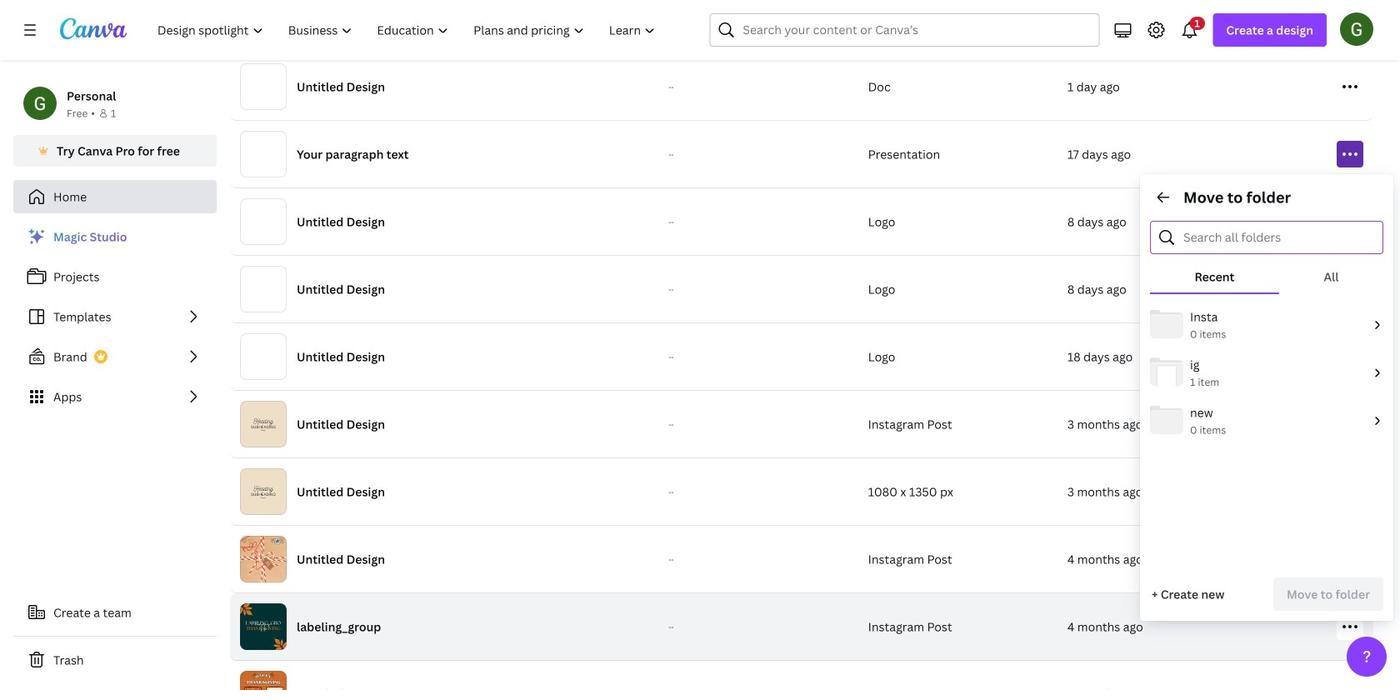 Task type: describe. For each thing, give the bounding box(es) containing it.
1 horizontal spatial list
[[1140, 301, 1394, 445]]



Task type: locate. For each thing, give the bounding box(es) containing it.
None search field
[[710, 13, 1100, 47]]

top level navigation element
[[147, 13, 670, 47]]

Search all folders search field
[[1184, 222, 1373, 253]]

0 horizontal spatial list
[[13, 220, 217, 414]]

Search search field
[[743, 14, 1067, 46]]

list
[[13, 220, 217, 414], [1140, 301, 1394, 445]]

gary orlando image
[[1341, 12, 1374, 46]]



Task type: vqa. For each thing, say whether or not it's contained in the screenshot.
list
yes



